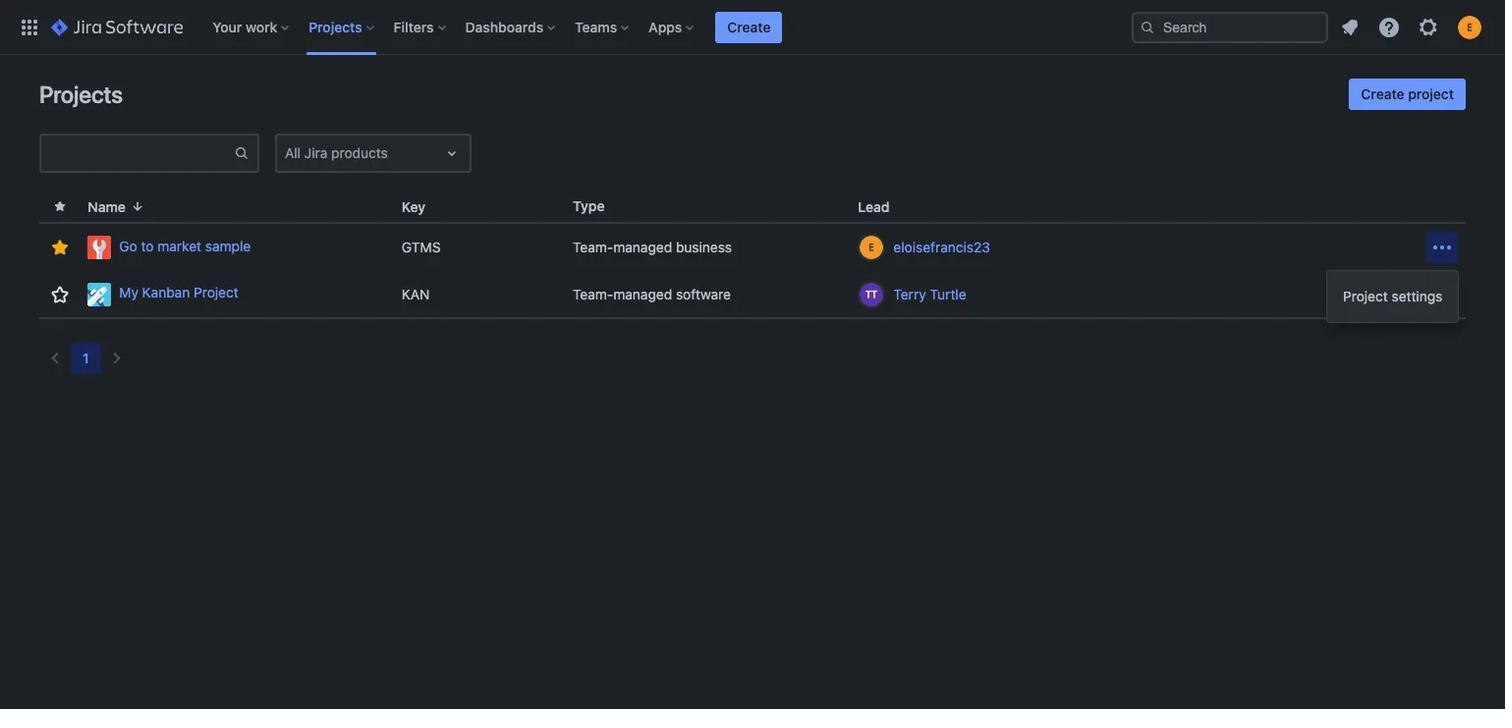Task type: vqa. For each thing, say whether or not it's contained in the screenshot.
:wave: image
no



Task type: describe. For each thing, give the bounding box(es) containing it.
market
[[158, 238, 202, 254]]

notifications image
[[1339, 15, 1362, 39]]

filters button
[[388, 11, 454, 43]]

your work
[[213, 18, 277, 35]]

to
[[141, 238, 154, 254]]

1 button
[[71, 343, 101, 374]]

open image
[[440, 142, 464, 165]]

kan
[[402, 286, 430, 302]]

primary element
[[12, 0, 1132, 55]]

appswitcher icon image
[[18, 15, 41, 39]]

name
[[88, 198, 126, 215]]

key
[[402, 198, 426, 215]]

apps
[[649, 18, 682, 35]]

help image
[[1378, 15, 1402, 39]]

create button
[[716, 11, 783, 43]]

settings image
[[1417, 15, 1441, 39]]

go to market sample
[[119, 238, 251, 254]]

star go to market sample image
[[48, 236, 71, 259]]

dashboards
[[465, 18, 544, 35]]

turtle
[[930, 286, 967, 302]]

terry turtle link
[[894, 285, 967, 304]]

go
[[119, 238, 137, 254]]

key button
[[394, 195, 449, 218]]

team- for team-managed business
[[573, 239, 614, 256]]

managed for business
[[614, 239, 672, 256]]

project settings
[[1344, 288, 1443, 305]]

project
[[1409, 86, 1455, 102]]

create for create
[[728, 18, 771, 35]]

projects button
[[303, 11, 382, 43]]

star my kanban project image
[[48, 283, 71, 306]]

business
[[676, 239, 732, 256]]

products
[[331, 144, 388, 161]]

banner containing your work
[[0, 0, 1506, 55]]

go to market sample link
[[88, 236, 386, 259]]

Search field
[[1132, 11, 1329, 43]]



Task type: locate. For each thing, give the bounding box(es) containing it.
1 vertical spatial team-
[[573, 286, 614, 302]]

my kanban project link
[[88, 283, 386, 306]]

project inside 'link'
[[1344, 288, 1389, 305]]

sample
[[205, 238, 251, 254]]

0 vertical spatial create
[[728, 18, 771, 35]]

your work button
[[207, 11, 297, 43]]

managed down team-managed business
[[614, 286, 672, 302]]

all jira products
[[285, 144, 388, 161]]

work
[[246, 18, 277, 35]]

search image
[[1140, 19, 1156, 35]]

team-managed business
[[573, 239, 732, 256]]

all
[[285, 144, 301, 161]]

team-
[[573, 239, 614, 256], [573, 286, 614, 302]]

previous image
[[43, 347, 67, 371]]

project settings link
[[1328, 277, 1459, 316]]

2 team- from the top
[[573, 286, 614, 302]]

more image
[[1431, 236, 1455, 259]]

1 vertical spatial projects
[[39, 81, 123, 108]]

1
[[83, 350, 89, 367]]

create
[[728, 18, 771, 35], [1362, 86, 1405, 102]]

projects
[[309, 18, 362, 35], [39, 81, 123, 108]]

create project button
[[1350, 79, 1466, 110]]

1 team- from the top
[[573, 239, 614, 256]]

next image
[[105, 347, 128, 371]]

project down sample
[[194, 284, 239, 301]]

0 vertical spatial managed
[[614, 239, 672, 256]]

0 horizontal spatial project
[[194, 284, 239, 301]]

teams button
[[569, 11, 637, 43]]

0 horizontal spatial projects
[[39, 81, 123, 108]]

None text field
[[41, 140, 234, 167]]

team- down team-managed business
[[573, 286, 614, 302]]

jira
[[305, 144, 328, 161]]

2 managed from the top
[[614, 286, 672, 302]]

0 horizontal spatial create
[[728, 18, 771, 35]]

0 vertical spatial projects
[[309, 18, 362, 35]]

apps button
[[643, 11, 702, 43]]

create for create project
[[1362, 86, 1405, 102]]

my kanban project
[[119, 284, 239, 301]]

your
[[213, 18, 242, 35]]

1 horizontal spatial create
[[1362, 86, 1405, 102]]

terry turtle
[[894, 286, 967, 302]]

gtms
[[402, 239, 441, 256]]

dashboards button
[[460, 11, 563, 43]]

filters
[[394, 18, 434, 35]]

1 vertical spatial create
[[1362, 86, 1405, 102]]

1 horizontal spatial projects
[[309, 18, 362, 35]]

name button
[[80, 195, 153, 218]]

1 vertical spatial managed
[[614, 286, 672, 302]]

my
[[119, 284, 139, 301]]

teams
[[575, 18, 617, 35]]

team- down type
[[573, 239, 614, 256]]

banner
[[0, 0, 1506, 55]]

projects right work
[[309, 18, 362, 35]]

managed
[[614, 239, 672, 256], [614, 286, 672, 302]]

eloisefrancis23
[[894, 239, 991, 256]]

eloisefrancis23 link
[[894, 238, 991, 258]]

project left settings
[[1344, 288, 1389, 305]]

0 vertical spatial team-
[[573, 239, 614, 256]]

type
[[573, 198, 605, 214]]

team- for team-managed software
[[573, 286, 614, 302]]

lead
[[859, 198, 890, 215]]

jira software image
[[51, 15, 183, 39], [51, 15, 183, 39]]

create right apps 'dropdown button' on the left of page
[[728, 18, 771, 35]]

kanban
[[142, 284, 190, 301]]

create inside primary element
[[728, 18, 771, 35]]

managed up the 'team-managed software'
[[614, 239, 672, 256]]

software
[[676, 286, 731, 302]]

1 managed from the top
[[614, 239, 672, 256]]

1 horizontal spatial project
[[1344, 288, 1389, 305]]

terry
[[894, 286, 927, 302]]

projects inside dropdown button
[[309, 18, 362, 35]]

create project
[[1362, 86, 1455, 102]]

managed for software
[[614, 286, 672, 302]]

settings
[[1392, 288, 1443, 305]]

your profile and settings image
[[1459, 15, 1482, 39]]

project
[[194, 284, 239, 301], [1344, 288, 1389, 305]]

projects down "appswitcher icon"
[[39, 81, 123, 108]]

lead button
[[851, 195, 914, 218]]

create left project
[[1362, 86, 1405, 102]]

team-managed software
[[573, 286, 731, 302]]



